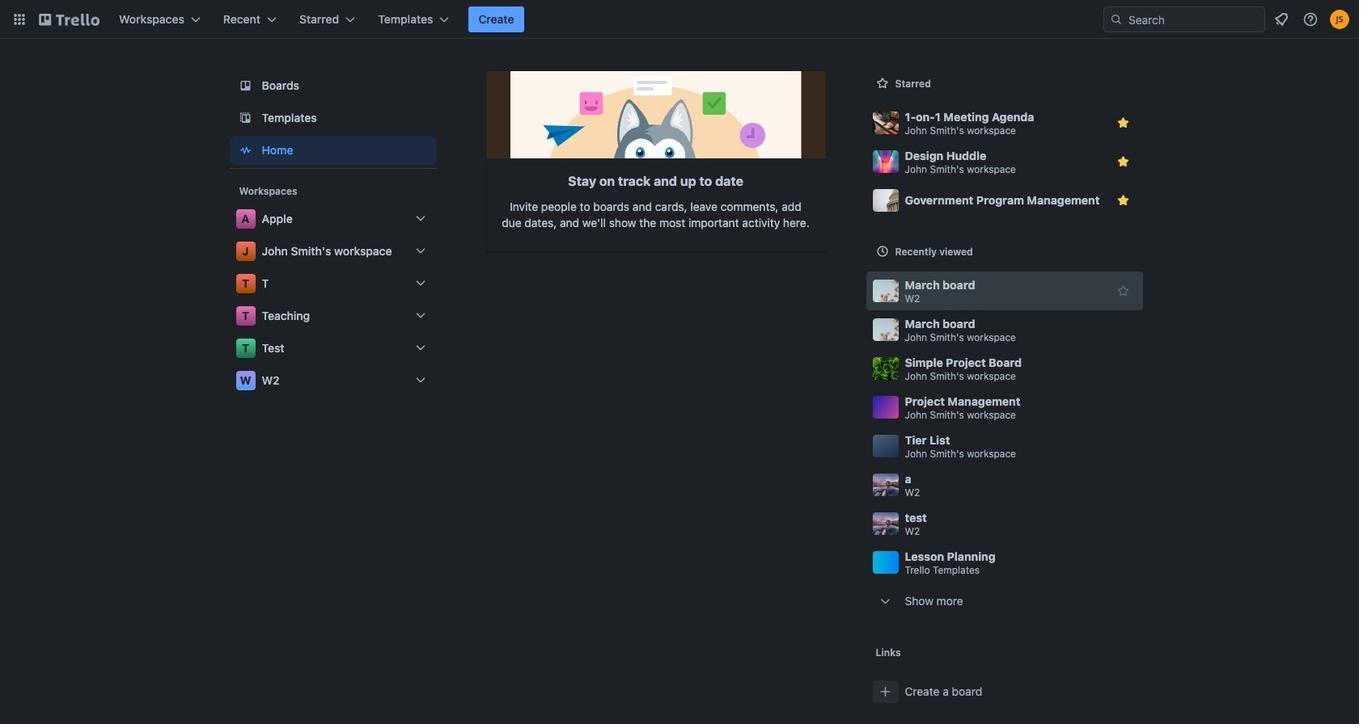 Task type: vqa. For each thing, say whether or not it's contained in the screenshot.
starred icon
no



Task type: describe. For each thing, give the bounding box(es) containing it.
open information menu image
[[1303, 11, 1319, 28]]

home image
[[236, 141, 255, 160]]

Search field
[[1123, 8, 1265, 31]]

0 notifications image
[[1272, 10, 1291, 29]]

click to unstar 1-on-1 meeting agenda. it will be removed from your starred list. image
[[1115, 115, 1132, 131]]

search image
[[1110, 13, 1123, 26]]

click to unstar design huddle . it will be removed from your starred list. image
[[1115, 154, 1132, 170]]

board image
[[236, 76, 255, 95]]



Task type: locate. For each thing, give the bounding box(es) containing it.
primary element
[[0, 0, 1359, 39]]

john smith (johnsmith38824343) image
[[1330, 10, 1350, 29]]

click to star march board. it will show up at the top of your boards list. image
[[1115, 283, 1132, 299]]

template board image
[[236, 108, 255, 128]]

click to unstar government program management. it will be removed from your starred list. image
[[1115, 193, 1132, 209]]

back to home image
[[39, 6, 100, 32]]



